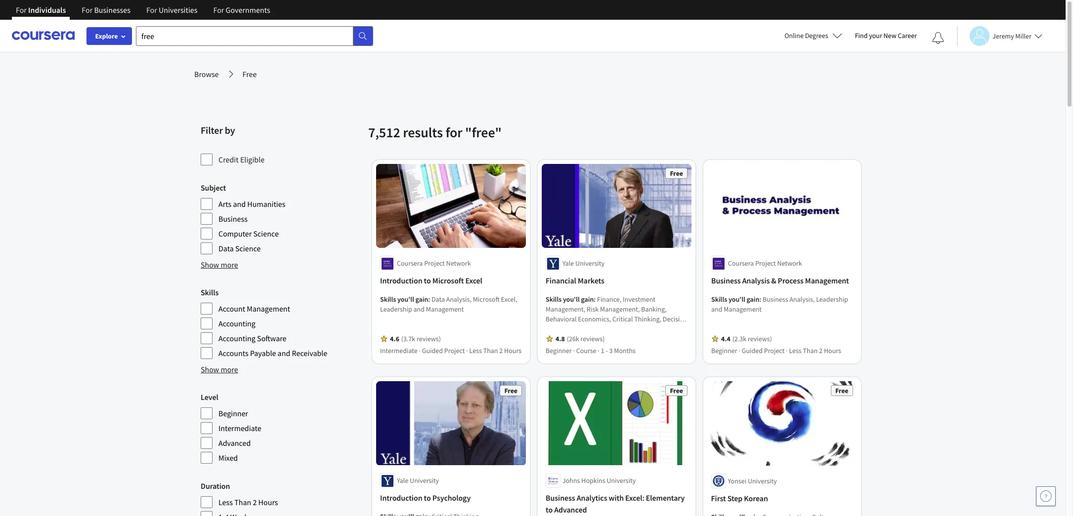 Task type: vqa. For each thing, say whether or not it's contained in the screenshot.
the topmost this
no



Task type: locate. For each thing, give the bounding box(es) containing it.
financial markets
[[546, 276, 604, 286]]

2 more from the top
[[221, 365, 238, 375]]

: for to
[[428, 295, 430, 304]]

business down & at the bottom of the page
[[763, 295, 788, 304]]

advanced
[[218, 438, 251, 448], [554, 506, 587, 515]]

6 · from the left
[[786, 347, 788, 356]]

1 vertical spatial more
[[221, 365, 238, 375]]

1 for from the left
[[16, 5, 27, 15]]

2 network from the left
[[777, 259, 802, 268]]

0 vertical spatial yale university
[[562, 259, 604, 268]]

guided
[[422, 347, 443, 356], [742, 347, 763, 356]]

for businesses
[[82, 5, 130, 15]]

regulations
[[546, 335, 580, 344]]

0 vertical spatial show more
[[201, 260, 238, 270]]

beginner up mixed
[[218, 409, 248, 419]]

for left governments
[[213, 5, 224, 15]]

to inside introduction to psychology link
[[424, 494, 431, 504]]

business inside business analytics with excel: elementary to advanced
[[546, 494, 575, 504]]

show more button for accounts
[[201, 364, 238, 376]]

you'll for business
[[729, 295, 745, 304]]

elementary
[[646, 494, 685, 504]]

0 vertical spatial leadership
[[816, 295, 848, 304]]

science for data science
[[235, 244, 261, 254]]

1 coursera project network from the left
[[397, 259, 471, 268]]

yonsei
[[728, 477, 747, 486]]

critical
[[612, 315, 633, 324]]

management,
[[546, 305, 585, 314], [600, 305, 640, 314]]

you'll for introduction
[[397, 295, 414, 304]]

3 reviews) from the left
[[748, 335, 772, 344]]

beginner
[[546, 347, 572, 356], [711, 347, 737, 356], [218, 409, 248, 419]]

data inside subject group
[[218, 244, 234, 254]]

1 vertical spatial yale university
[[397, 477, 439, 486]]

accounts
[[218, 348, 248, 358]]

show
[[201, 260, 219, 270], [201, 365, 219, 375]]

1 horizontal spatial beginner
[[546, 347, 572, 356]]

show for accounts
[[201, 365, 219, 375]]

0 vertical spatial data
[[218, 244, 234, 254]]

0 vertical spatial show
[[201, 260, 219, 270]]

university up introduction to psychology
[[410, 477, 439, 486]]

4 for from the left
[[213, 5, 224, 15]]

show more down "data science"
[[201, 260, 238, 270]]

university for financial
[[575, 259, 604, 268]]

to for microsoft
[[424, 276, 431, 286]]

management, up behavioral
[[546, 305, 585, 314]]

more down accounts in the left bottom of the page
[[221, 365, 238, 375]]

find
[[855, 31, 868, 40]]

1 vertical spatial show
[[201, 365, 219, 375]]

0 horizontal spatial advanced
[[218, 438, 251, 448]]

arts
[[218, 199, 231, 209]]

0 vertical spatial introduction
[[380, 276, 422, 286]]

business up computer
[[218, 214, 248, 224]]

-
[[606, 347, 608, 356]]

1 horizontal spatial analysis,
[[597, 325, 623, 334]]

software
[[257, 334, 286, 344]]

explore
[[95, 32, 118, 41]]

1 horizontal spatial microsoft
[[473, 295, 500, 304]]

reviews) up the beginner · course · 1 - 3 months
[[581, 335, 605, 344]]

microsoft up data analysis, microsoft excel, leadership and management
[[432, 276, 464, 286]]

gain down analysis
[[747, 295, 759, 304]]

management down introduction to microsoft excel link
[[426, 305, 464, 314]]

filter by
[[201, 124, 235, 136]]

0 vertical spatial to
[[424, 276, 431, 286]]

for for universities
[[146, 5, 157, 15]]

management inside data analysis, microsoft excel, leadership and management
[[426, 305, 464, 314]]

0 horizontal spatial analysis,
[[446, 295, 471, 304]]

microsoft inside data analysis, microsoft excel, leadership and management
[[473, 295, 500, 304]]

data inside data analysis, microsoft excel, leadership and management
[[431, 295, 445, 304]]

financial up 4.8 (26k reviews)
[[570, 325, 596, 334]]

business for business analysis, leadership and management
[[763, 295, 788, 304]]

data for science
[[218, 244, 234, 254]]

0 horizontal spatial leadership
[[380, 305, 412, 314]]

1 horizontal spatial guided
[[742, 347, 763, 356]]

yale up financial markets
[[562, 259, 574, 268]]

0 vertical spatial advanced
[[218, 438, 251, 448]]

1 horizontal spatial yale
[[562, 259, 574, 268]]

network for process
[[777, 259, 802, 268]]

2 vertical spatial to
[[546, 506, 553, 515]]

reviews) for to
[[417, 335, 441, 344]]

intermediate
[[380, 347, 418, 356], [218, 424, 261, 433]]

skills
[[201, 288, 219, 298], [380, 295, 396, 304], [546, 295, 562, 304], [711, 295, 727, 304]]

yale up introduction to psychology
[[397, 477, 408, 486]]

0 vertical spatial microsoft
[[432, 276, 464, 286]]

for for individuals
[[16, 5, 27, 15]]

business analysis, leadership and management
[[711, 295, 848, 314]]

free for introduction to psychology
[[504, 387, 517, 396]]

beginner inside level group
[[218, 409, 248, 419]]

skills you'll gain : down financial markets
[[546, 295, 597, 304]]

0 horizontal spatial coursera project network
[[397, 259, 471, 268]]

science down computer science
[[235, 244, 261, 254]]

0 horizontal spatial yale
[[397, 477, 408, 486]]

1 horizontal spatial advanced
[[554, 506, 587, 515]]

gain for analysis
[[747, 295, 759, 304]]

and inside subject group
[[233, 199, 246, 209]]

2 guided from the left
[[742, 347, 763, 356]]

2 accounting from the top
[[218, 334, 255, 344]]

computer science
[[218, 229, 279, 239]]

1 horizontal spatial yale university
[[562, 259, 604, 268]]

management down regulations
[[546, 345, 584, 354]]

jeremy miller
[[992, 31, 1031, 40]]

0 vertical spatial yale
[[562, 259, 574, 268]]

3 gain from the left
[[747, 295, 759, 304]]

than
[[483, 347, 498, 356], [803, 347, 818, 356], [234, 498, 251, 508]]

to inside business analytics with excel: elementary to advanced
[[546, 506, 553, 515]]

0 horizontal spatial management,
[[546, 305, 585, 314]]

show more button down "data science"
[[201, 259, 238, 271]]

coursera up analysis
[[728, 259, 754, 268]]

coursera project network up & at the bottom of the page
[[728, 259, 802, 268]]

more down "data science"
[[221, 260, 238, 270]]

yale university up markets
[[562, 259, 604, 268]]

2 you'll from the left
[[563, 295, 580, 304]]

1 horizontal spatial coursera
[[728, 259, 754, 268]]

business analytics with excel: elementary to advanced
[[546, 494, 685, 515]]

skills up "account"
[[201, 288, 219, 298]]

1 guided from the left
[[422, 347, 443, 356]]

beginner · guided project · less than 2 hours
[[711, 347, 841, 356]]

1 vertical spatial show more button
[[201, 364, 238, 376]]

and up 4.4 at the bottom right
[[711, 305, 722, 314]]

2 horizontal spatial leadership
[[816, 295, 848, 304]]

1 vertical spatial advanced
[[554, 506, 587, 515]]

analysis, inside data analysis, microsoft excel, leadership and management
[[446, 295, 471, 304]]

3 skills you'll gain : from the left
[[711, 295, 763, 304]]

show more for accounts payable and receivable
[[201, 365, 238, 375]]

0 horizontal spatial intermediate
[[218, 424, 261, 433]]

1 you'll from the left
[[397, 295, 414, 304]]

2 horizontal spatial analysis,
[[789, 295, 815, 304]]

2 horizontal spatial hours
[[824, 347, 841, 356]]

hours
[[504, 347, 521, 356], [824, 347, 841, 356], [258, 498, 278, 508]]

and inside data analysis, microsoft excel, leadership and management
[[413, 305, 425, 314]]

hopkins
[[581, 477, 605, 486]]

1 horizontal spatial hours
[[504, 347, 521, 356]]

:
[[428, 295, 430, 304], [594, 295, 596, 304], [759, 295, 761, 304]]

show more for data science
[[201, 260, 238, 270]]

coursera project network up the introduction to microsoft excel
[[397, 259, 471, 268]]

new
[[883, 31, 896, 40]]

data down computer
[[218, 244, 234, 254]]

skills up 4.6 on the left of page
[[380, 295, 396, 304]]

2 horizontal spatial skills you'll gain :
[[711, 295, 763, 304]]

introduction to microsoft excel
[[380, 276, 482, 286]]

university for introduction
[[410, 477, 439, 486]]

advanced down analytics
[[554, 506, 587, 515]]

1 horizontal spatial data
[[431, 295, 445, 304]]

more
[[221, 260, 238, 270], [221, 365, 238, 375]]

to inside introduction to microsoft excel link
[[424, 276, 431, 286]]

excel:
[[625, 494, 644, 504]]

skills you'll gain : for financial
[[546, 295, 597, 304]]

skills up 4.4 at the bottom right
[[711, 295, 727, 304]]

compliance,
[[594, 335, 630, 344]]

free
[[242, 69, 257, 79], [670, 169, 683, 178], [504, 387, 517, 396], [670, 387, 683, 396], [835, 387, 849, 396]]

management up software
[[247, 304, 290, 314]]

business inside business analysis, leadership and management
[[763, 295, 788, 304]]

gain down the introduction to microsoft excel
[[415, 295, 428, 304]]

0 horizontal spatial you'll
[[397, 295, 414, 304]]

3 you'll from the left
[[729, 295, 745, 304]]

1 network from the left
[[446, 259, 471, 268]]

and up 4.6 (3.7k reviews)
[[413, 305, 425, 314]]

business left analysis
[[711, 276, 741, 286]]

reviews) right (3.7k
[[417, 335, 441, 344]]

1 show more from the top
[[201, 260, 238, 270]]

2 horizontal spatial reviews)
[[748, 335, 772, 344]]

university up korean
[[748, 477, 777, 486]]

university for first
[[748, 477, 777, 486]]

find your new career link
[[850, 30, 922, 42]]

risk
[[587, 305, 599, 314]]

2 gain from the left
[[581, 295, 594, 304]]

show more button down accounts in the left bottom of the page
[[201, 364, 238, 376]]

1 introduction from the top
[[380, 276, 422, 286]]

to
[[424, 276, 431, 286], [424, 494, 431, 504], [546, 506, 553, 515]]

0 horizontal spatial gain
[[415, 295, 428, 304]]

0 vertical spatial financial
[[546, 276, 576, 286]]

1 vertical spatial show more
[[201, 365, 238, 375]]

analysis, inside business analysis, leadership and management
[[789, 295, 815, 304]]

0 vertical spatial more
[[221, 260, 238, 270]]

universities
[[159, 5, 197, 15]]

computer
[[218, 229, 252, 239]]

beginner down 4.4 at the bottom right
[[711, 347, 737, 356]]

0 horizontal spatial than
[[234, 498, 251, 508]]

for universities
[[146, 5, 197, 15]]

show more down accounts in the left bottom of the page
[[201, 365, 238, 375]]

1 horizontal spatial less
[[469, 347, 482, 356]]

guided for analysis
[[742, 347, 763, 356]]

you'll down the introduction to microsoft excel
[[397, 295, 414, 304]]

0 horizontal spatial data
[[218, 244, 234, 254]]

0 vertical spatial science
[[253, 229, 279, 239]]

2 horizontal spatial less
[[789, 347, 802, 356]]

yale university for markets
[[562, 259, 604, 268]]

2 for from the left
[[82, 5, 93, 15]]

guided down 4.4 (2.3k reviews)
[[742, 347, 763, 356]]

0 horizontal spatial network
[[446, 259, 471, 268]]

leadership inside business analysis, leadership and management
[[816, 295, 848, 304]]

advanced up mixed
[[218, 438, 251, 448]]

2 skills you'll gain : from the left
[[546, 295, 597, 304]]

2 horizontal spatial you'll
[[729, 295, 745, 304]]

gain for to
[[415, 295, 428, 304]]

months
[[614, 347, 636, 356]]

1 horizontal spatial management,
[[600, 305, 640, 314]]

business
[[218, 214, 248, 224], [711, 276, 741, 286], [763, 295, 788, 304], [546, 494, 575, 504]]

show up level
[[201, 365, 219, 375]]

0 horizontal spatial coursera
[[397, 259, 423, 268]]

yale university up introduction to psychology
[[397, 477, 439, 486]]

1 vertical spatial intermediate
[[218, 424, 261, 433]]

you'll down analysis
[[729, 295, 745, 304]]

2 reviews) from the left
[[581, 335, 605, 344]]

What do you want to learn? text field
[[136, 26, 353, 46]]

: down the introduction to microsoft excel
[[428, 295, 430, 304]]

network up introduction to microsoft excel link
[[446, 259, 471, 268]]

analysis, down introduction to microsoft excel link
[[446, 295, 471, 304]]

1 vertical spatial financial
[[570, 325, 596, 334]]

data for analysis,
[[431, 295, 445, 304]]

yale for financial
[[562, 259, 574, 268]]

guided down 4.6 (3.7k reviews)
[[422, 347, 443, 356]]

gain up 'risk'
[[581, 295, 594, 304]]

: up 'risk'
[[594, 295, 596, 304]]

accounting up accounts in the left bottom of the page
[[218, 334, 255, 344]]

2 coursera from the left
[[728, 259, 754, 268]]

guided for to
[[422, 347, 443, 356]]

and inside business analysis, leadership and management
[[711, 305, 722, 314]]

reviews) up 'beginner · guided project · less than 2 hours'
[[748, 335, 772, 344]]

1 horizontal spatial reviews)
[[581, 335, 605, 344]]

1 horizontal spatial than
[[483, 347, 498, 356]]

show more button for data
[[201, 259, 238, 271]]

1 horizontal spatial intermediate
[[380, 347, 418, 356]]

business for business analysis & process management
[[711, 276, 741, 286]]

skills you'll gain : for business
[[711, 295, 763, 304]]

4 · from the left
[[598, 347, 599, 356]]

2 horizontal spatial :
[[759, 295, 761, 304]]

1 horizontal spatial gain
[[581, 295, 594, 304]]

skills for business analysis & process management
[[711, 295, 727, 304]]

3 : from the left
[[759, 295, 761, 304]]

2 management, from the left
[[600, 305, 640, 314]]

1 show more button from the top
[[201, 259, 238, 271]]

and down software
[[278, 348, 290, 358]]

0 horizontal spatial hours
[[258, 498, 278, 508]]

thinking,
[[634, 315, 661, 324]]

2 horizontal spatial 2
[[819, 347, 822, 356]]

4.8
[[556, 335, 565, 344]]

business down johns
[[546, 494, 575, 504]]

2 vertical spatial leadership
[[631, 335, 663, 344]]

than inside duration group
[[234, 498, 251, 508]]

0 horizontal spatial 2
[[253, 498, 257, 508]]

4.6
[[390, 335, 399, 344]]

1 horizontal spatial skills you'll gain :
[[546, 295, 597, 304]]

1 vertical spatial yale
[[397, 477, 408, 486]]

1 : from the left
[[428, 295, 430, 304]]

accounting down "account"
[[218, 319, 255, 329]]

management, up critical
[[600, 305, 640, 314]]

1 horizontal spatial coursera project network
[[728, 259, 802, 268]]

1 gain from the left
[[415, 295, 428, 304]]

hours inside duration group
[[258, 498, 278, 508]]

2 show more from the top
[[201, 365, 238, 375]]

coursera up the introduction to microsoft excel
[[397, 259, 423, 268]]

advanced inside level group
[[218, 438, 251, 448]]

None search field
[[136, 26, 373, 46]]

business inside subject group
[[218, 214, 248, 224]]

business analysis & process management
[[711, 276, 849, 286]]

analysis, up compliance,
[[597, 325, 623, 334]]

analysis
[[742, 276, 770, 286]]

beginner down 4.8
[[546, 347, 572, 356]]

0 horizontal spatial guided
[[422, 347, 443, 356]]

1 vertical spatial accounting
[[218, 334, 255, 344]]

1 vertical spatial microsoft
[[473, 295, 500, 304]]

data
[[218, 244, 234, 254], [431, 295, 445, 304]]

0 vertical spatial show more button
[[201, 259, 238, 271]]

your
[[869, 31, 882, 40]]

career
[[898, 31, 917, 40]]

network up process
[[777, 259, 802, 268]]

you'll down financial markets
[[563, 295, 580, 304]]

introduction for introduction to psychology
[[380, 494, 422, 504]]

financial markets link
[[546, 275, 687, 287]]

0 horizontal spatial beginner
[[218, 409, 248, 419]]

intermediate down 4.6 on the left of page
[[380, 347, 418, 356]]

introduction to psychology
[[380, 494, 471, 504]]

data down the introduction to microsoft excel
[[431, 295, 445, 304]]

2 for process
[[819, 347, 822, 356]]

analysis, down process
[[789, 295, 815, 304]]

1 accounting from the top
[[218, 319, 255, 329]]

process
[[778, 276, 804, 286]]

management
[[805, 276, 849, 286], [247, 304, 290, 314], [426, 305, 464, 314], [724, 305, 762, 314], [546, 345, 584, 354]]

2 horizontal spatial beginner
[[711, 347, 737, 356]]

2
[[499, 347, 503, 356], [819, 347, 822, 356], [253, 498, 257, 508]]

management up (2.3k
[[724, 305, 762, 314]]

: down analysis
[[759, 295, 761, 304]]

"free"
[[465, 124, 502, 141]]

1 horizontal spatial you'll
[[563, 295, 580, 304]]

2 horizontal spatial gain
[[747, 295, 759, 304]]

0 horizontal spatial reviews)
[[417, 335, 441, 344]]

0 horizontal spatial skills you'll gain :
[[380, 295, 431, 304]]

1 more from the top
[[221, 260, 238, 270]]

: for markets
[[594, 295, 596, 304]]

1 horizontal spatial 2
[[499, 347, 503, 356]]

and right arts on the left top of the page
[[233, 199, 246, 209]]

2 show from the top
[[201, 365, 219, 375]]

show down "data science"
[[201, 260, 219, 270]]

introduction
[[380, 276, 422, 286], [380, 494, 422, 504]]

1 horizontal spatial network
[[777, 259, 802, 268]]

science
[[253, 229, 279, 239], [235, 244, 261, 254]]

science down humanities
[[253, 229, 279, 239]]

for left individuals
[[16, 5, 27, 15]]

network for excel
[[446, 259, 471, 268]]

1 vertical spatial science
[[235, 244, 261, 254]]

0 horizontal spatial microsoft
[[432, 276, 464, 286]]

1 show from the top
[[201, 260, 219, 270]]

hours for introduction to microsoft excel
[[504, 347, 521, 356]]

1 vertical spatial data
[[431, 295, 445, 304]]

intermediate up mixed
[[218, 424, 261, 433]]

management inside finance, investment management, risk management, banking, behavioral economics, critical thinking, decision making, financial analysis, innovation, regulations and compliance, leadership and management
[[546, 345, 584, 354]]

1 horizontal spatial :
[[594, 295, 596, 304]]

less for process
[[789, 347, 802, 356]]

1 vertical spatial leadership
[[380, 305, 412, 314]]

gain
[[415, 295, 428, 304], [581, 295, 594, 304], [747, 295, 759, 304]]

2 show more button from the top
[[201, 364, 238, 376]]

intermediate inside level group
[[218, 424, 261, 433]]

microsoft
[[432, 276, 464, 286], [473, 295, 500, 304]]

1 horizontal spatial leadership
[[631, 335, 663, 344]]

1 vertical spatial introduction
[[380, 494, 422, 504]]

for left businesses
[[82, 5, 93, 15]]

2 horizontal spatial than
[[803, 347, 818, 356]]

microsoft down the excel
[[473, 295, 500, 304]]

microsoft for analysis,
[[473, 295, 500, 304]]

skills you'll gain : down the introduction to microsoft excel
[[380, 295, 431, 304]]

university
[[575, 259, 604, 268], [410, 477, 439, 486], [607, 477, 636, 486], [748, 477, 777, 486]]

0 horizontal spatial :
[[428, 295, 430, 304]]

0 horizontal spatial yale university
[[397, 477, 439, 486]]

reviews) for markets
[[581, 335, 605, 344]]

4.4
[[721, 335, 730, 344]]

university up markets
[[575, 259, 604, 268]]

business for business
[[218, 214, 248, 224]]

degrees
[[805, 31, 828, 40]]

management right process
[[805, 276, 849, 286]]

3 for from the left
[[146, 5, 157, 15]]

(3.7k
[[401, 335, 415, 344]]

skills you'll gain : down analysis
[[711, 295, 763, 304]]

for left universities
[[146, 5, 157, 15]]

1 reviews) from the left
[[417, 335, 441, 344]]

data analysis, microsoft excel, leadership and management
[[380, 295, 517, 314]]

2 : from the left
[[594, 295, 596, 304]]

0 horizontal spatial less
[[218, 498, 233, 508]]

2 introduction from the top
[[380, 494, 422, 504]]

2 coursera project network from the left
[[728, 259, 802, 268]]

1 vertical spatial to
[[424, 494, 431, 504]]

0 vertical spatial intermediate
[[380, 347, 418, 356]]

0 vertical spatial accounting
[[218, 319, 255, 329]]

markets
[[578, 276, 604, 286]]

coursera for business
[[728, 259, 754, 268]]

1 skills you'll gain : from the left
[[380, 295, 431, 304]]

financial left markets
[[546, 276, 576, 286]]

1 coursera from the left
[[397, 259, 423, 268]]

skills up behavioral
[[546, 295, 562, 304]]



Task type: describe. For each thing, give the bounding box(es) containing it.
leadership inside data analysis, microsoft excel, leadership and management
[[380, 305, 412, 314]]

science for computer science
[[253, 229, 279, 239]]

(26k
[[567, 335, 579, 344]]

help center image
[[1040, 491, 1052, 503]]

economics,
[[578, 315, 611, 324]]

7,512
[[368, 124, 400, 141]]

by
[[225, 124, 235, 136]]

intermediate for intermediate
[[218, 424, 261, 433]]

less for excel
[[469, 347, 482, 356]]

course
[[576, 347, 596, 356]]

beginner for beginner
[[218, 409, 248, 419]]

results
[[403, 124, 443, 141]]

free for financial markets
[[670, 169, 683, 178]]

filter
[[201, 124, 223, 136]]

show notifications image
[[932, 32, 944, 44]]

(2.3k
[[732, 335, 746, 344]]

level group
[[201, 391, 362, 465]]

individuals
[[28, 5, 66, 15]]

accounting for accounting software
[[218, 334, 255, 344]]

4.8 (26k reviews)
[[556, 335, 605, 344]]

for for governments
[[213, 5, 224, 15]]

accounting for accounting
[[218, 319, 255, 329]]

reviews) for analysis
[[748, 335, 772, 344]]

investment
[[623, 295, 655, 304]]

payable
[[250, 348, 276, 358]]

receivable
[[292, 348, 327, 358]]

behavioral
[[546, 315, 577, 324]]

intermediate for intermediate · guided project · less than 2 hours
[[380, 347, 418, 356]]

business analytics with excel: elementary to advanced link
[[546, 493, 687, 516]]

for
[[446, 124, 462, 141]]

project up the introduction to microsoft excel
[[424, 259, 445, 268]]

analysis, for excel
[[446, 295, 471, 304]]

2 inside duration group
[[253, 498, 257, 508]]

coursera project network for analysis
[[728, 259, 802, 268]]

more for data
[[221, 260, 238, 270]]

than for process
[[803, 347, 818, 356]]

johns
[[562, 477, 580, 486]]

beginner for beginner · course · 1 - 3 months
[[546, 347, 572, 356]]

decision
[[663, 315, 687, 324]]

advanced inside business analytics with excel: elementary to advanced
[[554, 506, 587, 515]]

introduction to microsoft excel link
[[380, 275, 522, 287]]

excel,
[[501, 295, 517, 304]]

you'll for financial
[[563, 295, 580, 304]]

1
[[601, 347, 604, 356]]

5 · from the left
[[739, 347, 740, 356]]

university up the with at the bottom
[[607, 477, 636, 486]]

skills inside "group"
[[201, 288, 219, 298]]

1 management, from the left
[[546, 305, 585, 314]]

credit
[[218, 155, 239, 165]]

3
[[609, 347, 613, 356]]

accounts payable and receivable
[[218, 348, 327, 358]]

1 · from the left
[[419, 347, 421, 356]]

skills group
[[201, 287, 362, 360]]

yale for introduction
[[397, 477, 408, 486]]

hours for business analysis & process management
[[824, 347, 841, 356]]

project down data analysis, microsoft excel, leadership and management
[[444, 347, 465, 356]]

with
[[609, 494, 624, 504]]

first
[[711, 494, 726, 504]]

2 · from the left
[[466, 347, 468, 356]]

leadership inside finance, investment management, risk management, banking, behavioral economics, critical thinking, decision making, financial analysis, innovation, regulations and compliance, leadership and management
[[631, 335, 663, 344]]

business analysis & process management link
[[711, 275, 853, 287]]

skills for introduction to microsoft excel
[[380, 295, 396, 304]]

governments
[[226, 5, 270, 15]]

jeremy
[[992, 31, 1014, 40]]

find your new career
[[855, 31, 917, 40]]

for for businesses
[[82, 5, 93, 15]]

eligible
[[240, 155, 265, 165]]

&
[[771, 276, 776, 286]]

to for psychology
[[424, 494, 431, 504]]

finance, investment management, risk management, banking, behavioral economics, critical thinking, decision making, financial analysis, innovation, regulations and compliance, leadership and management
[[546, 295, 687, 354]]

: for analysis
[[759, 295, 761, 304]]

browse link
[[194, 68, 219, 80]]

more for accounts
[[221, 365, 238, 375]]

online
[[785, 31, 804, 40]]

gain for markets
[[581, 295, 594, 304]]

jeremy miller button
[[957, 26, 1042, 46]]

duration group
[[201, 480, 362, 516]]

project up & at the bottom of the page
[[755, 259, 776, 268]]

analysis, inside finance, investment management, risk management, banking, behavioral economics, critical thinking, decision making, financial analysis, innovation, regulations and compliance, leadership and management
[[597, 325, 623, 334]]

4.6 (3.7k reviews)
[[390, 335, 441, 344]]

business for business analytics with excel: elementary to advanced
[[546, 494, 575, 504]]

4.4 (2.3k reviews)
[[721, 335, 772, 344]]

banking,
[[641, 305, 667, 314]]

3 · from the left
[[573, 347, 575, 356]]

level
[[201, 392, 218, 402]]

show for data
[[201, 260, 219, 270]]

mixed
[[218, 453, 238, 463]]

businesses
[[94, 5, 130, 15]]

management inside skills "group"
[[247, 304, 290, 314]]

introduction to psychology link
[[380, 493, 522, 505]]

beginner for beginner · guided project · less than 2 hours
[[711, 347, 737, 356]]

less inside duration group
[[218, 498, 233, 508]]

management inside business analysis, leadership and management
[[724, 305, 762, 314]]

browse
[[194, 69, 219, 79]]

coursera project network for to
[[397, 259, 471, 268]]

2 for excel
[[499, 347, 503, 356]]

yale university for to
[[397, 477, 439, 486]]

analytics
[[577, 494, 607, 504]]

financial inside finance, investment management, risk management, banking, behavioral economics, critical thinking, decision making, financial analysis, innovation, regulations and compliance, leadership and management
[[570, 325, 596, 334]]

finance,
[[597, 295, 621, 304]]

innovation,
[[624, 325, 657, 334]]

psychology
[[432, 494, 471, 504]]

7,512 results for "free"
[[368, 124, 502, 141]]

skills for financial markets
[[546, 295, 562, 304]]

coursera for introduction
[[397, 259, 423, 268]]

and up course
[[581, 335, 592, 344]]

account management
[[218, 304, 290, 314]]

yonsei university
[[728, 477, 777, 486]]

data science
[[218, 244, 261, 254]]

making,
[[546, 325, 568, 334]]

duration
[[201, 481, 230, 491]]

project down 4.4 (2.3k reviews)
[[764, 347, 785, 356]]

subject group
[[201, 182, 362, 255]]

and down decision
[[665, 335, 676, 344]]

skills you'll gain : for introduction
[[380, 295, 431, 304]]

first step korean
[[711, 494, 768, 504]]

miller
[[1015, 31, 1031, 40]]

for governments
[[213, 5, 270, 15]]

than for excel
[[483, 347, 498, 356]]

and inside skills "group"
[[278, 348, 290, 358]]

beginner · course · 1 - 3 months
[[546, 347, 636, 356]]

arts and humanities
[[218, 199, 285, 209]]

subject
[[201, 183, 226, 193]]

analysis, for process
[[789, 295, 815, 304]]

microsoft for to
[[432, 276, 464, 286]]

online degrees
[[785, 31, 828, 40]]

step
[[728, 494, 743, 504]]

accounting software
[[218, 334, 286, 344]]

less than 2 hours
[[218, 498, 278, 508]]

banner navigation
[[8, 0, 278, 27]]

credit eligible
[[218, 155, 265, 165]]

excel
[[465, 276, 482, 286]]

account
[[218, 304, 245, 314]]

johns hopkins university
[[562, 477, 636, 486]]

free for first step korean
[[835, 387, 849, 396]]

introduction for introduction to microsoft excel
[[380, 276, 422, 286]]

online degrees button
[[777, 25, 850, 46]]

first step korean link
[[711, 493, 853, 505]]

coursera image
[[12, 28, 75, 44]]



